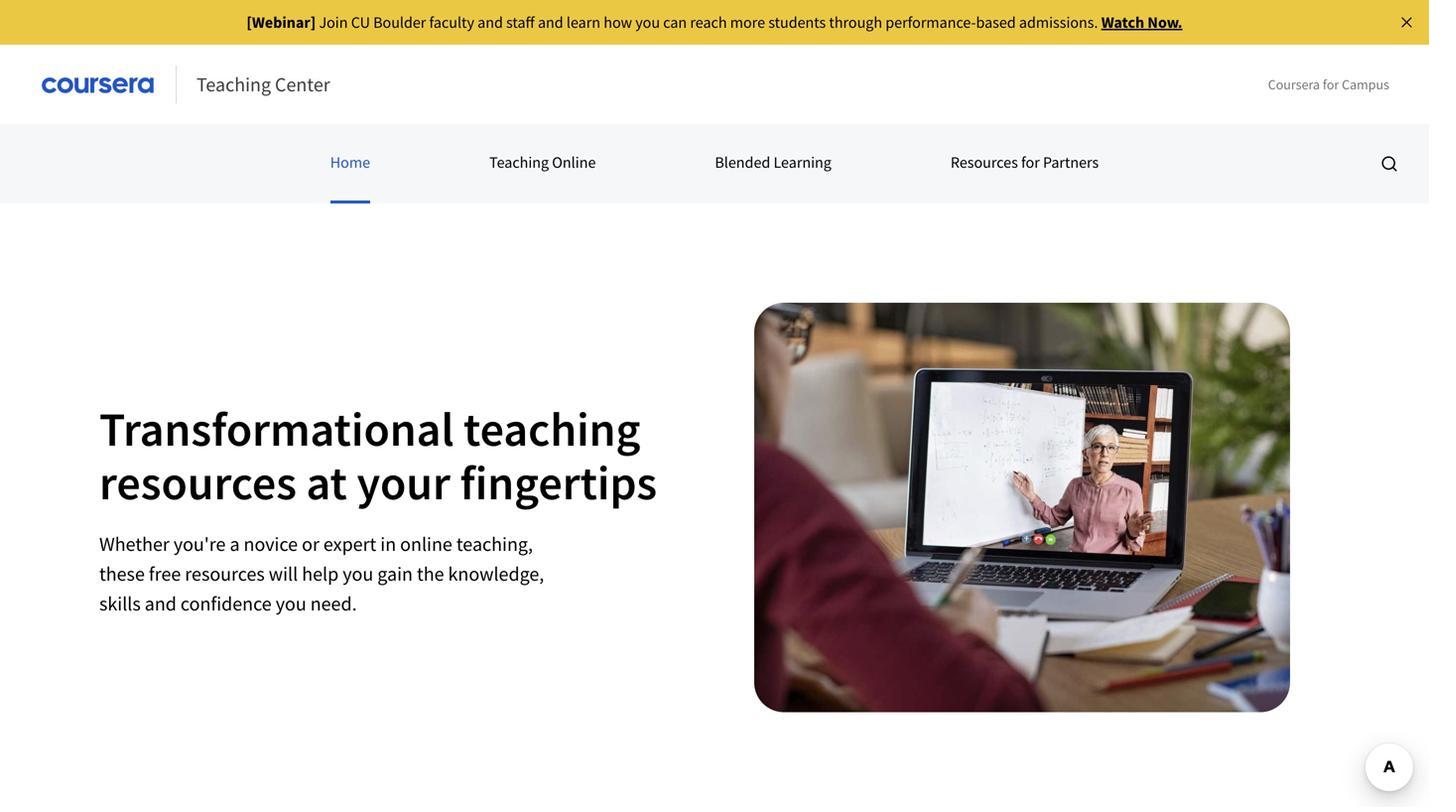 Task type: vqa. For each thing, say whether or not it's contained in the screenshot.
knowledge,
yes



Task type: locate. For each thing, give the bounding box(es) containing it.
reach
[[691, 12, 727, 32]]

0 vertical spatial teaching
[[197, 72, 271, 97]]

teaching center link
[[177, 65, 350, 104]]

teaching for teaching center
[[197, 72, 271, 97]]

students
[[769, 12, 826, 32]]

and left staff
[[478, 12, 503, 32]]

0 horizontal spatial you
[[276, 591, 307, 616]]

coursera for campus
[[1269, 75, 1390, 93]]

0 horizontal spatial teaching
[[197, 72, 271, 97]]

resources up 'you're'
[[99, 453, 297, 512]]

1 horizontal spatial for
[[1324, 75, 1340, 93]]

2 horizontal spatial you
[[636, 12, 660, 32]]

1 vertical spatial teaching
[[490, 152, 549, 172]]

through
[[830, 12, 883, 32]]

1 horizontal spatial teaching
[[490, 152, 549, 172]]

1 vertical spatial resources
[[185, 562, 265, 586]]

1 vertical spatial you
[[343, 562, 374, 586]]

and
[[478, 12, 503, 32], [538, 12, 564, 32], [145, 591, 177, 616]]

and right staff
[[538, 12, 564, 32]]

[webinar] join cu boulder faculty and staff and learn how you can reach more students through performance-based admissions. watch now.
[[247, 12, 1183, 32]]

0 horizontal spatial for
[[1022, 152, 1040, 172]]

you left the can
[[636, 12, 660, 32]]

learn
[[567, 12, 601, 32]]

knowledge,
[[448, 562, 544, 586]]

you
[[636, 12, 660, 32], [343, 562, 374, 586], [276, 591, 307, 616]]

how
[[604, 12, 633, 32]]

transformational
[[99, 399, 454, 459]]

resources
[[99, 453, 297, 512], [185, 562, 265, 586]]

resources inside whether you're a novice or expert in online teaching, these free resources will help you gain the knowledge, skills and confidence you need.
[[185, 562, 265, 586]]

resources inside transformational teaching resources at your fingertips
[[99, 453, 297, 512]]

for inside coursera for campus link
[[1324, 75, 1340, 93]]

for left partners
[[1022, 152, 1040, 172]]

for for partners
[[1022, 152, 1040, 172]]

resources up confidence
[[185, 562, 265, 586]]

need.
[[311, 591, 357, 616]]

1 horizontal spatial you
[[343, 562, 374, 586]]

for
[[1324, 75, 1340, 93], [1022, 152, 1040, 172]]

and down free
[[145, 591, 177, 616]]

watch now. link
[[1102, 12, 1183, 32]]

in
[[381, 532, 396, 557]]

for inside resources for partners link
[[1022, 152, 1040, 172]]

teaching center
[[197, 72, 330, 97]]

[webinar]
[[247, 12, 316, 32]]

0 vertical spatial you
[[636, 12, 660, 32]]

based
[[977, 12, 1017, 32]]

teaching for teaching online
[[490, 152, 549, 172]]

teaching
[[197, 72, 271, 97], [490, 152, 549, 172]]

you down will
[[276, 591, 307, 616]]

online
[[400, 532, 453, 557]]

at
[[306, 453, 347, 512]]

for left campus
[[1324, 75, 1340, 93]]

1 horizontal spatial and
[[478, 12, 503, 32]]

teaching left center
[[197, 72, 271, 97]]

menu
[[0, 124, 1430, 204]]

blended learning
[[715, 152, 832, 172]]

teaching left the online
[[490, 152, 549, 172]]

whether you're a novice or expert in online teaching, these free resources will help you gain the knowledge, skills and confidence you need.
[[99, 532, 544, 616]]

whether
[[99, 532, 170, 557]]

0 horizontal spatial and
[[145, 591, 177, 616]]

resources for partners
[[951, 152, 1100, 172]]

fingertips
[[460, 453, 657, 512]]

campus
[[1343, 75, 1390, 93]]

boulder
[[373, 12, 426, 32]]

1 vertical spatial for
[[1022, 152, 1040, 172]]

you're
[[174, 532, 226, 557]]

faculty
[[430, 12, 475, 32]]

you down expert
[[343, 562, 374, 586]]

now.
[[1148, 12, 1183, 32]]

a
[[230, 532, 240, 557]]

learning
[[774, 152, 832, 172]]

0 vertical spatial resources
[[99, 453, 297, 512]]

close banner image
[[1399, 13, 1417, 31]]

2 horizontal spatial and
[[538, 12, 564, 32]]

online
[[552, 152, 596, 172]]

0 vertical spatial for
[[1324, 75, 1340, 93]]

help
[[302, 562, 339, 586]]

2 vertical spatial you
[[276, 591, 307, 616]]

partners
[[1044, 152, 1100, 172]]

join
[[319, 12, 348, 32]]

free
[[149, 562, 181, 586]]



Task type: describe. For each thing, give the bounding box(es) containing it.
for for campus
[[1324, 75, 1340, 93]]

teaching
[[464, 399, 641, 459]]

your
[[357, 453, 451, 512]]

can
[[664, 12, 687, 32]]

resources
[[951, 152, 1019, 172]]

confidence
[[181, 591, 272, 616]]

or
[[302, 532, 320, 557]]

home link
[[330, 124, 370, 204]]

staff
[[506, 12, 535, 32]]

coursera for campus link
[[1249, 74, 1410, 95]]

menu containing home
[[0, 124, 1430, 204]]

more
[[731, 12, 766, 32]]

resources for partners link
[[951, 124, 1100, 204]]

novice
[[244, 532, 298, 557]]

admissions.
[[1020, 12, 1099, 32]]

teaching online
[[490, 152, 596, 172]]

blended
[[715, 152, 771, 172]]

skills
[[99, 591, 141, 616]]

teaching online link
[[490, 124, 596, 204]]

expert
[[324, 532, 377, 557]]

cu
[[351, 12, 370, 32]]

transformational teaching resources at your fingertips
[[99, 399, 657, 512]]

the
[[417, 562, 444, 586]]

and inside whether you're a novice or expert in online teaching, these free resources will help you gain the knowledge, skills and confidence you need.
[[145, 591, 177, 616]]

watch
[[1102, 12, 1145, 32]]

teaching,
[[457, 532, 533, 557]]

performance-
[[886, 12, 977, 32]]

blended learning link
[[715, 124, 832, 204]]

will
[[269, 562, 298, 586]]

home
[[330, 152, 370, 172]]

center
[[275, 72, 330, 97]]

gain
[[378, 562, 413, 586]]

these
[[99, 562, 145, 586]]

coursera
[[1269, 75, 1321, 93]]



